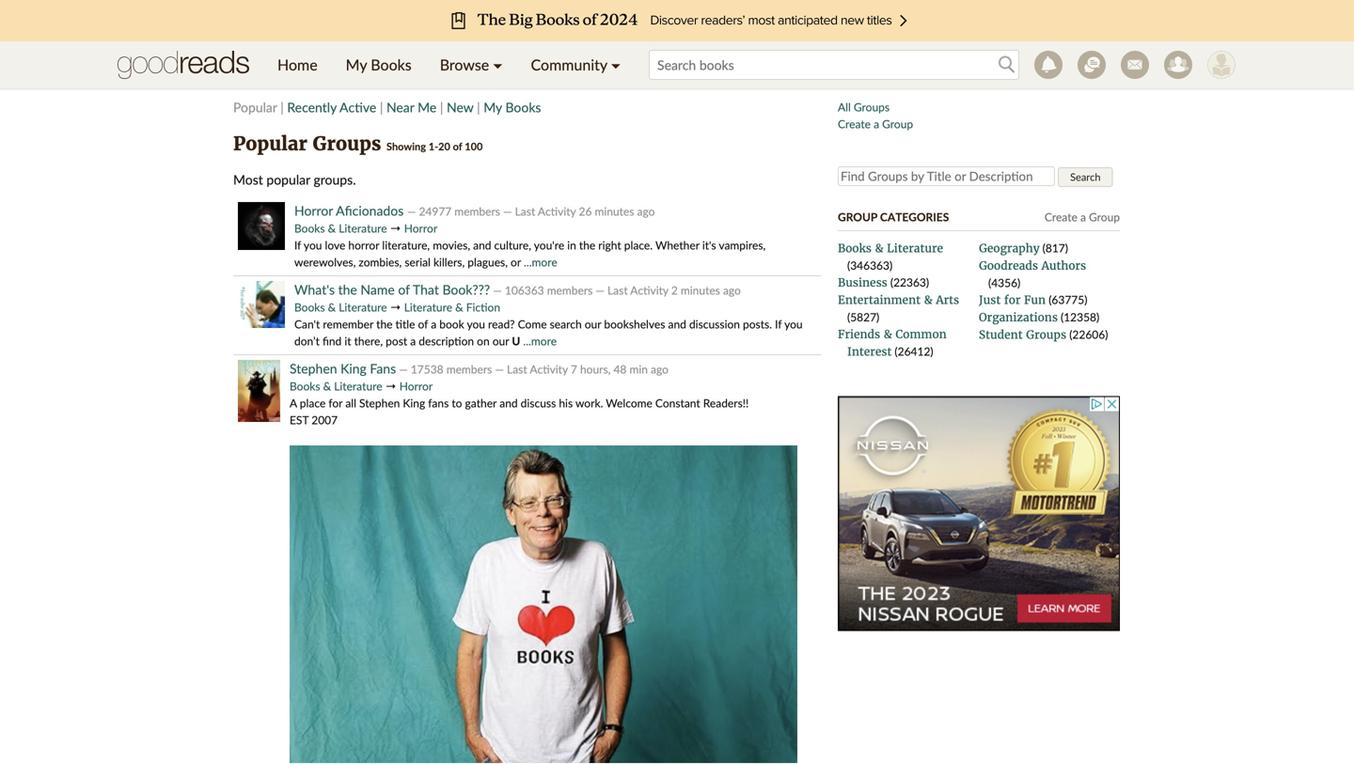 Task type: describe. For each thing, give the bounding box(es) containing it.
gather
[[465, 396, 497, 410]]

fiction
[[466, 300, 500, 314]]

a place for all stephen king fans to gather and discuss his work. welcome constant readers!! est 2007
[[290, 396, 749, 427]]

you're
[[534, 238, 564, 252]]

literature inside stephen king fans — 17538 members      — last activity 7 hours, 48 min ago books & literature → horror
[[334, 379, 382, 393]]

books & literature link for stephen king fans
[[290, 379, 382, 393]]

106363
[[505, 284, 544, 297]]

members inside horror aficionados — 24977 members      — last activity 26 minutes ago books & literature → horror if you love horror literature, movies, and culture, you're in the right place. whether it's vampires, werewolves, zombies, serial killers, plagues, or
[[454, 205, 500, 218]]

stephen inside stephen king fans — 17538 members      — last activity 7 hours, 48 min ago books & literature → horror
[[290, 361, 337, 377]]

(4356)
[[988, 276, 1020, 290]]

literature & fiction link
[[404, 300, 500, 314]]

popular for groups
[[233, 132, 307, 156]]

browse
[[440, 55, 489, 74]]

a left book
[[431, 317, 436, 331]]

what's the name of that book??? image
[[238, 281, 285, 328]]

literature inside "books & literature (346363) business (22363) entertainment & arts (5827)"
[[887, 241, 943, 256]]

& left arts
[[924, 293, 933, 307]]

Search books text field
[[649, 50, 1019, 80]]

books inside what's the name of that book??? — 106363 members      — last activity 2 minutes ago books & literature → literature & fiction
[[294, 300, 325, 314]]

1 vertical spatial my books link
[[484, 99, 541, 115]]

inbox image
[[1121, 51, 1149, 79]]

& up book
[[455, 300, 463, 314]]

1 horizontal spatial you
[[467, 317, 485, 331]]

discussion
[[689, 317, 740, 331]]

whether
[[655, 238, 699, 252]]

activity inside horror aficionados — 24977 members      — last activity 26 minutes ago books & literature → horror if you love horror literature, movies, and culture, you're in the right place. whether it's vampires, werewolves, zombies, serial killers, plagues, or
[[538, 205, 576, 218]]

of inside popular groups showing 1-20 of 100
[[453, 140, 462, 153]]

of inside 'can't remember the title of a book you read? come search our bookshelves and discussion posts. if you don't find it there, post a description on our'
[[418, 317, 428, 331]]

& up remember
[[328, 300, 336, 314]]

→ inside what's the name of that book??? — 106363 members      — last activity 2 minutes ago books & literature → literature & fiction
[[390, 300, 401, 314]]

17538
[[411, 362, 443, 376]]

popular | recently active | near me | new | my books
[[233, 99, 541, 115]]

books & literature (346363) business (22363) entertainment & arts (5827)
[[838, 241, 959, 324]]

most
[[233, 172, 263, 188]]

or
[[511, 255, 521, 269]]

friend requests image
[[1164, 51, 1192, 79]]

serial
[[405, 255, 431, 269]]

fans
[[428, 396, 449, 410]]

— up gather
[[495, 362, 504, 376]]

horror inside stephen king fans — 17538 members      — last activity 7 hours, 48 min ago books & literature → horror
[[399, 379, 433, 393]]

→ inside stephen king fans — 17538 members      — last activity 7 hours, 48 min ago books & literature → horror
[[385, 379, 397, 393]]

place.
[[624, 238, 653, 252]]

king inside a place for all stephen king fans to gather and discuss his work. welcome constant readers!! est 2007
[[403, 396, 425, 410]]

readers!!
[[703, 396, 749, 410]]

0 horizontal spatial group
[[838, 210, 877, 224]]

organizations link
[[979, 310, 1058, 325]]

24977
[[419, 205, 452, 218]]

horror aficionados image
[[238, 202, 285, 250]]

a inside all groups create a group
[[874, 117, 879, 131]]

a
[[290, 396, 297, 410]]

organizations
[[979, 310, 1058, 325]]

on
[[477, 334, 490, 348]]

killers,
[[433, 255, 465, 269]]

fans
[[370, 361, 396, 377]]

a up authors
[[1080, 210, 1086, 224]]

(12358)
[[1061, 310, 1099, 324]]

there,
[[354, 334, 383, 348]]

culture,
[[494, 238, 531, 252]]

& inside stephen king fans — 17538 members      — last activity 7 hours, 48 min ago books & literature → horror
[[323, 379, 331, 393]]

recently
[[287, 99, 337, 115]]

— down right
[[596, 284, 605, 297]]

stephen king fans — 17538 members      — last activity 7 hours, 48 min ago books & literature → horror
[[290, 361, 668, 393]]

title
[[395, 317, 415, 331]]

post
[[386, 334, 407, 348]]

place
[[300, 396, 326, 410]]

(63775)
[[1049, 293, 1087, 307]]

my group discussions image
[[1078, 51, 1106, 79]]

0 vertical spatial horror
[[294, 203, 333, 219]]

popular
[[266, 172, 310, 188]]

ago inside horror aficionados — 24977 members      — last activity 26 minutes ago books & literature → horror if you love horror literature, movies, and culture, you're in the right place. whether it's vampires, werewolves, zombies, serial killers, plagues, or
[[637, 205, 655, 218]]

business link
[[838, 276, 887, 290]]

(346363)
[[847, 259, 893, 272]]

2 | from the left
[[380, 99, 383, 115]]

don't
[[294, 334, 320, 348]]

members inside stephen king fans — 17538 members      — last activity 7 hours, 48 min ago books & literature → horror
[[446, 362, 492, 376]]

if for aficionados
[[294, 238, 301, 252]]

geography link
[[979, 241, 1040, 256]]

entertainment
[[838, 293, 921, 307]]

of inside what's the name of that book??? — 106363 members      — last activity 2 minutes ago books & literature → literature & fiction
[[398, 282, 410, 298]]

for inside a place for all stephen king fans to gather and discuss his work. welcome constant readers!! est 2007
[[328, 396, 343, 410]]

100
[[465, 140, 483, 153]]

all
[[838, 100, 851, 114]]

fun
[[1024, 293, 1046, 307]]

1 | from the left
[[280, 99, 284, 115]]

▾ for browse ▾
[[493, 55, 503, 74]]

26
[[579, 205, 592, 218]]

min
[[629, 362, 648, 376]]

last inside horror aficionados — 24977 members      — last activity 26 minutes ago books & literature → horror if you love horror literature, movies, and culture, you're in the right place. whether it's vampires, werewolves, zombies, serial killers, plagues, or
[[515, 205, 535, 218]]

2007
[[311, 413, 338, 427]]

— left 24977
[[407, 205, 416, 218]]

0 horizontal spatial my
[[346, 55, 367, 74]]

u
[[512, 334, 520, 348]]

groups for all
[[854, 100, 890, 114]]

horror aficionados — 24977 members      — last activity 26 minutes ago books & literature → horror if you love horror literature, movies, and culture, you're in the right place. whether it's vampires, werewolves, zombies, serial killers, plagues, or
[[294, 203, 766, 269]]

(26412)
[[892, 345, 933, 358]]

7
[[571, 362, 577, 376]]

and inside a place for all stephen king fans to gather and discuss his work. welcome constant readers!! est 2007
[[500, 396, 518, 410]]

friends & common interest
[[838, 327, 947, 359]]

the inside 'can't remember the title of a book you read? come search our bookshelves and discussion posts. if you don't find it there, post a description on our'
[[376, 317, 393, 331]]

community
[[531, 55, 607, 74]]

goodreads authors link
[[979, 259, 1086, 273]]

geography
[[979, 241, 1040, 256]]

3 | from the left
[[440, 99, 443, 115]]

you for aficionados
[[304, 238, 322, 252]]

Find Groups by Title or Description text field
[[838, 166, 1055, 186]]

you for remember
[[784, 317, 803, 331]]

aficionados
[[336, 203, 404, 219]]

books down community
[[505, 99, 541, 115]]

0 horizontal spatial our
[[492, 334, 509, 348]]

john smith image
[[1207, 51, 1236, 79]]

...more link for book???
[[523, 334, 557, 348]]

love
[[325, 238, 345, 252]]

48
[[614, 362, 627, 376]]

& inside horror aficionados — 24977 members      — last activity 26 minutes ago books & literature → horror if you love horror literature, movies, and culture, you're in the right place. whether it's vampires, werewolves, zombies, serial killers, plagues, or
[[328, 221, 336, 235]]

hours,
[[580, 362, 611, 376]]

stephen inside a place for all stephen king fans to gather and discuss his work. welcome constant readers!! est 2007
[[359, 396, 400, 410]]

me
[[418, 99, 437, 115]]

welcome
[[606, 396, 652, 410]]

— up fiction
[[493, 284, 502, 297]]

books inside stephen king fans — 17538 members      — last activity 7 hours, 48 min ago books & literature → horror
[[290, 379, 320, 393]]

zombies,
[[359, 255, 402, 269]]

groups inside geography (817) goodreads authors (4356) just for fun (63775) organizations (12358) student groups (22606)
[[1026, 328, 1066, 342]]

near me link
[[386, 99, 437, 115]]

if for remember
[[775, 317, 782, 331]]

just for fun link
[[979, 293, 1046, 307]]

werewolves,
[[294, 255, 356, 269]]

book
[[439, 317, 464, 331]]

groups for popular
[[313, 132, 381, 156]]



Task type: vqa. For each thing, say whether or not it's contained in the screenshot.


Task type: locate. For each thing, give the bounding box(es) containing it.
| right new link
[[477, 99, 480, 115]]

right
[[598, 238, 621, 252]]

→ inside horror aficionados — 24977 members      — last activity 26 minutes ago books & literature → horror if you love horror literature, movies, and culture, you're in the right place. whether it's vampires, werewolves, zombies, serial killers, plagues, or
[[390, 221, 401, 235]]

create a group link up '(817)'
[[1045, 210, 1120, 224]]

0 horizontal spatial for
[[328, 396, 343, 410]]

recently active link
[[287, 99, 376, 115]]

0 horizontal spatial king
[[340, 361, 367, 377]]

of left "that"
[[398, 282, 410, 298]]

2 vertical spatial last
[[507, 362, 527, 376]]

Search for books to add to your shelves search field
[[649, 50, 1019, 80]]

near
[[386, 99, 414, 115]]

1 vertical spatial ...more
[[523, 334, 557, 348]]

| right the me
[[440, 99, 443, 115]]

books up (346363) in the right top of the page
[[838, 241, 872, 256]]

minutes inside what's the name of that book??? — 106363 members      — last activity 2 minutes ago books & literature → literature & fiction
[[681, 284, 720, 297]]

0 vertical spatial minutes
[[595, 205, 634, 218]]

his
[[559, 396, 573, 410]]

0 horizontal spatial the
[[338, 282, 357, 298]]

books & literature link for horror aficionados
[[294, 221, 387, 235]]

0 vertical spatial activity
[[538, 205, 576, 218]]

0 vertical spatial create a group link
[[838, 117, 913, 131]]

est
[[290, 413, 309, 427]]

and up plagues,
[[473, 238, 491, 252]]

the left name
[[338, 282, 357, 298]]

activity inside stephen king fans — 17538 members      — last activity 7 hours, 48 min ago books & literature → horror
[[530, 362, 568, 376]]

→ down what's the name of that book??? link
[[390, 300, 401, 314]]

0 vertical spatial king
[[340, 361, 367, 377]]

student
[[979, 328, 1023, 342]]

last up bookshelves
[[607, 284, 628, 297]]

1 vertical spatial of
[[398, 282, 410, 298]]

advertisement element
[[838, 396, 1120, 631]]

king inside stephen king fans — 17538 members      — last activity 7 hours, 48 min ago books & literature → horror
[[340, 361, 367, 377]]

1 horizontal spatial group
[[882, 117, 913, 131]]

0 vertical spatial last
[[515, 205, 535, 218]]

notifications image
[[1034, 51, 1063, 79]]

ago
[[637, 205, 655, 218], [723, 284, 741, 297], [651, 362, 668, 376]]

0 vertical spatial →
[[390, 221, 401, 235]]

literature down 'categories'
[[887, 241, 943, 256]]

1 vertical spatial create
[[1045, 210, 1077, 224]]

& up (346363) in the right top of the page
[[875, 241, 883, 256]]

a down all groups link
[[874, 117, 879, 131]]

movies,
[[433, 238, 470, 252]]

groups.
[[314, 172, 356, 188]]

books inside "books & literature (346363) business (22363) entertainment & arts (5827)"
[[838, 241, 872, 256]]

1 horizontal spatial create
[[1045, 210, 1077, 224]]

you up werewolves, at the top left of the page
[[304, 238, 322, 252]]

you up on
[[467, 317, 485, 331]]

(22606)
[[1069, 328, 1108, 341]]

0 horizontal spatial my books link
[[332, 41, 426, 88]]

ago up place.
[[637, 205, 655, 218]]

work.
[[575, 396, 603, 410]]

minutes inside horror aficionados — 24977 members      — last activity 26 minutes ago books & literature → horror if you love horror literature, movies, and culture, you're in the right place. whether it's vampires, werewolves, zombies, serial killers, plagues, or
[[595, 205, 634, 218]]

king left fans on the bottom left of page
[[403, 396, 425, 410]]

books up love
[[294, 221, 325, 235]]

and inside 'can't remember the title of a book you read? come search our bookshelves and discussion posts. if you don't find it there, post a description on our'
[[668, 317, 686, 331]]

my books link right new
[[484, 99, 541, 115]]

most popular groups.
[[233, 172, 356, 188]]

for inside geography (817) goodreads authors (4356) just for fun (63775) organizations (12358) student groups (22606)
[[1004, 293, 1021, 307]]

of right title
[[418, 317, 428, 331]]

members down on
[[446, 362, 492, 376]]

literature inside horror aficionados — 24977 members      — last activity 26 minutes ago books & literature → horror if you love horror literature, movies, and culture, you're in the right place. whether it's vampires, werewolves, zombies, serial killers, plagues, or
[[339, 221, 387, 235]]

0 horizontal spatial groups
[[313, 132, 381, 156]]

books up can't
[[294, 300, 325, 314]]

1 horizontal spatial create a group link
[[1045, 210, 1120, 224]]

1 vertical spatial horror link
[[399, 379, 433, 393]]

2 popular from the top
[[233, 132, 307, 156]]

1 vertical spatial if
[[775, 317, 782, 331]]

horror down 17538
[[399, 379, 433, 393]]

horror down most popular groups.
[[294, 203, 333, 219]]

0 vertical spatial ...more
[[524, 255, 557, 269]]

0 vertical spatial ...more link
[[524, 255, 557, 269]]

stephen king fans link
[[290, 361, 396, 377]]

— up culture,
[[503, 205, 512, 218]]

read?
[[488, 317, 515, 331]]

2 horizontal spatial you
[[784, 317, 803, 331]]

...more link down you're
[[524, 255, 557, 269]]

20
[[438, 140, 450, 153]]

2 horizontal spatial and
[[668, 317, 686, 331]]

...more link for —
[[524, 255, 557, 269]]

my up active
[[346, 55, 367, 74]]

literature up remember
[[339, 300, 387, 314]]

| left near
[[380, 99, 383, 115]]

1 vertical spatial horror
[[404, 221, 437, 235]]

0 vertical spatial the
[[579, 238, 595, 252]]

0 horizontal spatial of
[[398, 282, 410, 298]]

1 vertical spatial popular
[[233, 132, 307, 156]]

horror link for horror aficionados
[[404, 221, 437, 235]]

of
[[453, 140, 462, 153], [398, 282, 410, 298], [418, 317, 428, 331]]

interest
[[847, 345, 892, 359]]

2 horizontal spatial of
[[453, 140, 462, 153]]

— right fans
[[399, 362, 408, 376]]

2 vertical spatial activity
[[530, 362, 568, 376]]

all groups create a group
[[838, 100, 913, 131]]

ago right min
[[651, 362, 668, 376]]

1 vertical spatial create a group link
[[1045, 210, 1120, 224]]

that
[[413, 282, 439, 298]]

vampires,
[[719, 238, 766, 252]]

what's
[[294, 282, 335, 298]]

name
[[361, 282, 395, 298]]

groups
[[854, 100, 890, 114], [313, 132, 381, 156], [1026, 328, 1066, 342]]

our right search at top
[[585, 317, 601, 331]]

activity left 2
[[630, 284, 668, 297]]

2 horizontal spatial groups
[[1026, 328, 1066, 342]]

literature down "that"
[[404, 300, 452, 314]]

1 horizontal spatial our
[[585, 317, 601, 331]]

plagues,
[[468, 255, 508, 269]]

▾ inside the "community ▾" popup button
[[611, 55, 621, 74]]

0 vertical spatial for
[[1004, 293, 1021, 307]]

the inside what's the name of that book??? — 106363 members      — last activity 2 minutes ago books & literature → literature & fiction
[[338, 282, 357, 298]]

0 horizontal spatial you
[[304, 238, 322, 252]]

2 vertical spatial of
[[418, 317, 428, 331]]

0 vertical spatial popular
[[233, 99, 277, 115]]

can't remember the title of a book you read? come search our bookshelves and discussion posts. if you don't find it there, post a description on our
[[294, 317, 803, 348]]

the right in in the left top of the page
[[579, 238, 595, 252]]

1 horizontal spatial ▾
[[611, 55, 621, 74]]

0 horizontal spatial ▾
[[493, 55, 503, 74]]

our left u
[[492, 334, 509, 348]]

my books link up popular | recently active | near me | new | my books at the top
[[332, 41, 426, 88]]

2 horizontal spatial group
[[1089, 210, 1120, 224]]

horror link down 24977
[[404, 221, 437, 235]]

horror
[[348, 238, 379, 252]]

...more down the come
[[523, 334, 557, 348]]

for up organizations link at the right top of the page
[[1004, 293, 1021, 307]]

horror aficionados link
[[294, 203, 407, 219]]

...more down you're
[[524, 255, 557, 269]]

create a group link down all groups link
[[838, 117, 913, 131]]

members right 24977
[[454, 205, 500, 218]]

0 vertical spatial stephen
[[290, 361, 337, 377]]

0 vertical spatial my books link
[[332, 41, 426, 88]]

activity left 26
[[538, 205, 576, 218]]

▾ for community ▾
[[611, 55, 621, 74]]

group inside all groups create a group
[[882, 117, 913, 131]]

literature up horror
[[339, 221, 387, 235]]

for
[[1004, 293, 1021, 307], [328, 396, 343, 410]]

what's the name of that book??? link
[[294, 282, 490, 298]]

last up culture,
[[515, 205, 535, 218]]

home
[[277, 55, 317, 74]]

stephen king fans image
[[238, 360, 280, 422]]

you right the posts.
[[784, 317, 803, 331]]

horror down 24977
[[404, 221, 437, 235]]

literature up all at the bottom left of the page
[[334, 379, 382, 393]]

remember
[[323, 317, 373, 331]]

groups inside all groups create a group
[[854, 100, 890, 114]]

minutes right 26
[[595, 205, 634, 218]]

minutes right 2
[[681, 284, 720, 297]]

last inside what's the name of that book??? — 106363 members      — last activity 2 minutes ago books & literature → literature & fiction
[[607, 284, 628, 297]]

ago inside stephen king fans — 17538 members      — last activity 7 hours, 48 min ago books & literature → horror
[[651, 362, 668, 376]]

king
[[340, 361, 367, 377], [403, 396, 425, 410]]

1 vertical spatial ago
[[723, 284, 741, 297]]

geography (817) goodreads authors (4356) just for fun (63775) organizations (12358) student groups (22606)
[[979, 241, 1108, 342]]

&
[[328, 221, 336, 235], [875, 241, 883, 256], [924, 293, 933, 307], [328, 300, 336, 314], [455, 300, 463, 314], [884, 327, 892, 342], [323, 379, 331, 393]]

0 horizontal spatial create a group link
[[838, 117, 913, 131]]

if inside horror aficionados — 24977 members      — last activity 26 minutes ago books & literature → horror if you love horror literature, movies, and culture, you're in the right place. whether it's vampires, werewolves, zombies, serial killers, plagues, or
[[294, 238, 301, 252]]

if inside 'can't remember the title of a book you read? come search our bookshelves and discussion posts. if you don't find it there, post a description on our'
[[775, 317, 782, 331]]

& up love
[[328, 221, 336, 235]]

0 vertical spatial horror link
[[404, 221, 437, 235]]

and right gather
[[500, 396, 518, 410]]

my books link
[[332, 41, 426, 88], [484, 99, 541, 115]]

1 vertical spatial the
[[338, 282, 357, 298]]

last inside stephen king fans — 17538 members      — last activity 7 hours, 48 min ago books & literature → horror
[[507, 362, 527, 376]]

1 horizontal spatial my
[[484, 99, 502, 115]]

1 vertical spatial →
[[390, 300, 401, 314]]

groups down organizations link at the right top of the page
[[1026, 328, 1066, 342]]

...more link down the come
[[523, 334, 557, 348]]

▾ right browse
[[493, 55, 503, 74]]

members inside what's the name of that book??? — 106363 members      — last activity 2 minutes ago books & literature → literature & fiction
[[547, 284, 593, 297]]

stephen down don't
[[290, 361, 337, 377]]

...more for —
[[524, 255, 557, 269]]

just
[[979, 293, 1001, 307]]

create up '(817)'
[[1045, 210, 1077, 224]]

0 vertical spatial my
[[346, 55, 367, 74]]

1 vertical spatial minutes
[[681, 284, 720, 297]]

2 vertical spatial groups
[[1026, 328, 1066, 342]]

books inside horror aficionados — 24977 members      — last activity 26 minutes ago books & literature → horror if you love horror literature, movies, and culture, you're in the right place. whether it's vampires, werewolves, zombies, serial killers, plagues, or
[[294, 221, 325, 235]]

& up place
[[323, 379, 331, 393]]

menu
[[263, 41, 635, 88]]

minutes
[[595, 205, 634, 218], [681, 284, 720, 297]]

create a group
[[1045, 210, 1120, 224]]

group
[[882, 117, 913, 131], [838, 210, 877, 224], [1089, 210, 1120, 224]]

2 vertical spatial the
[[376, 317, 393, 331]]

of right 20
[[453, 140, 462, 153]]

▾ right community
[[611, 55, 621, 74]]

1 horizontal spatial groups
[[854, 100, 890, 114]]

1 horizontal spatial if
[[775, 317, 782, 331]]

ago up discussion
[[723, 284, 741, 297]]

authors
[[1041, 259, 1086, 273]]

1 vertical spatial last
[[607, 284, 628, 297]]

horror link
[[404, 221, 437, 235], [399, 379, 433, 393]]

1 ▾ from the left
[[493, 55, 503, 74]]

books up popular | recently active | near me | new | my books at the top
[[371, 55, 412, 74]]

horror link down 17538
[[399, 379, 433, 393]]

→
[[390, 221, 401, 235], [390, 300, 401, 314], [385, 379, 397, 393]]

community ▾
[[531, 55, 621, 74]]

it
[[344, 334, 351, 348]]

1 horizontal spatial for
[[1004, 293, 1021, 307]]

all
[[345, 396, 356, 410]]

literature
[[339, 221, 387, 235], [887, 241, 943, 256], [339, 300, 387, 314], [404, 300, 452, 314], [334, 379, 382, 393]]

if right the posts.
[[775, 317, 782, 331]]

1 vertical spatial ...more link
[[523, 334, 557, 348]]

popular left recently
[[233, 99, 277, 115]]

books & literature link down stephen king fans link
[[290, 379, 382, 393]]

books up place
[[290, 379, 320, 393]]

categories
[[880, 210, 949, 224]]

groups up groups. at the left of the page
[[313, 132, 381, 156]]

business
[[838, 276, 887, 290]]

0 vertical spatial members
[[454, 205, 500, 218]]

0 horizontal spatial if
[[294, 238, 301, 252]]

1 horizontal spatial stephen
[[359, 396, 400, 410]]

0 horizontal spatial minutes
[[595, 205, 634, 218]]

in
[[567, 238, 576, 252]]

1 vertical spatial stephen
[[359, 396, 400, 410]]

1 vertical spatial activity
[[630, 284, 668, 297]]

books & literature link up love
[[294, 221, 387, 235]]

& up interest on the top right
[[884, 327, 892, 342]]

bookshelves
[[604, 317, 665, 331]]

create a group link
[[838, 117, 913, 131], [1045, 210, 1120, 224]]

(5827)
[[847, 310, 879, 324]]

2 vertical spatial →
[[385, 379, 397, 393]]

0 horizontal spatial and
[[473, 238, 491, 252]]

the inside horror aficionados — 24977 members      — last activity 26 minutes ago books & literature → horror if you love horror literature, movies, and culture, you're in the right place. whether it's vampires, werewolves, zombies, serial killers, plagues, or
[[579, 238, 595, 252]]

1 vertical spatial groups
[[313, 132, 381, 156]]

goodreads
[[979, 259, 1038, 273]]

1 horizontal spatial my books link
[[484, 99, 541, 115]]

2 vertical spatial members
[[446, 362, 492, 376]]

1 vertical spatial king
[[403, 396, 425, 410]]

1 horizontal spatial and
[[500, 396, 518, 410]]

active
[[339, 99, 376, 115]]

None submit
[[1058, 167, 1113, 187]]

2 ▾ from the left
[[611, 55, 621, 74]]

horror
[[294, 203, 333, 219], [404, 221, 437, 235], [399, 379, 433, 393]]

0 vertical spatial if
[[294, 238, 301, 252]]

1 popular from the top
[[233, 99, 277, 115]]

0 vertical spatial ago
[[637, 205, 655, 218]]

& inside friends & common interest
[[884, 327, 892, 342]]

0 vertical spatial our
[[585, 317, 601, 331]]

and down 2
[[668, 317, 686, 331]]

→ down fans
[[385, 379, 397, 393]]

create down all groups link
[[838, 117, 871, 131]]

discuss
[[521, 396, 556, 410]]

friends
[[838, 327, 880, 342]]

for left all at the bottom left of the page
[[328, 396, 343, 410]]

books & literature link for what's the name of that book???
[[294, 300, 387, 314]]

→ up literature,
[[390, 221, 401, 235]]

books inside menu
[[371, 55, 412, 74]]

popular for |
[[233, 99, 277, 115]]

common
[[896, 327, 947, 342]]

| left recently
[[280, 99, 284, 115]]

student groups link
[[979, 328, 1066, 342]]

members up search at top
[[547, 284, 593, 297]]

you inside horror aficionados — 24977 members      — last activity 26 minutes ago books & literature → horror if you love horror literature, movies, and culture, you're in the right place. whether it's vampires, werewolves, zombies, serial killers, plagues, or
[[304, 238, 322, 252]]

stephen
[[290, 361, 337, 377], [359, 396, 400, 410]]

(22363)
[[890, 276, 929, 289]]

king down it
[[340, 361, 367, 377]]

browse ▾ button
[[426, 41, 517, 88]]

1 horizontal spatial the
[[376, 317, 393, 331]]

popular up popular
[[233, 132, 307, 156]]

0 horizontal spatial create
[[838, 117, 871, 131]]

and inside horror aficionados — 24977 members      — last activity 26 minutes ago books & literature → horror if you love horror literature, movies, and culture, you're in the right place. whether it's vampires, werewolves, zombies, serial killers, plagues, or
[[473, 238, 491, 252]]

what's the name of that book??? — 106363 members      — last activity 2 minutes ago books & literature → literature & fiction
[[294, 282, 741, 314]]

activity inside what's the name of that book??? — 106363 members      — last activity 2 minutes ago books & literature → literature & fiction
[[630, 284, 668, 297]]

new
[[447, 99, 473, 115]]

book???
[[442, 282, 490, 298]]

0 horizontal spatial stephen
[[290, 361, 337, 377]]

to
[[452, 396, 462, 410]]

...more for book???
[[523, 334, 557, 348]]

0 vertical spatial groups
[[854, 100, 890, 114]]

stephen right all at the bottom left of the page
[[359, 396, 400, 410]]

0 vertical spatial and
[[473, 238, 491, 252]]

2 vertical spatial horror
[[399, 379, 433, 393]]

community ▾ button
[[517, 41, 635, 88]]

groups right all
[[854, 100, 890, 114]]

2 horizontal spatial the
[[579, 238, 595, 252]]

popular groups showing 1-20 of 100
[[233, 132, 483, 156]]

the up post
[[376, 317, 393, 331]]

1 vertical spatial and
[[668, 317, 686, 331]]

my right new
[[484, 99, 502, 115]]

a right post
[[410, 334, 416, 348]]

2 vertical spatial ago
[[651, 362, 668, 376]]

1 vertical spatial for
[[328, 396, 343, 410]]

4 | from the left
[[477, 99, 480, 115]]

activity left 7
[[530, 362, 568, 376]]

1 horizontal spatial of
[[418, 317, 428, 331]]

last down u
[[507, 362, 527, 376]]

2 vertical spatial and
[[500, 396, 518, 410]]

▾ inside 'browse ▾' dropdown button
[[493, 55, 503, 74]]

search
[[550, 317, 582, 331]]

1 vertical spatial my
[[484, 99, 502, 115]]

books & literature link up remember
[[294, 300, 387, 314]]

posts.
[[743, 317, 772, 331]]

books & literature link up (346363) in the right top of the page
[[838, 241, 943, 256]]

if up werewolves, at the top left of the page
[[294, 238, 301, 252]]

horror link for stephen king fans
[[399, 379, 433, 393]]

1 horizontal spatial king
[[403, 396, 425, 410]]

activity
[[538, 205, 576, 218], [630, 284, 668, 297], [530, 362, 568, 376]]

0 vertical spatial create
[[838, 117, 871, 131]]

0 vertical spatial of
[[453, 140, 462, 153]]

ago inside what's the name of that book??? — 106363 members      — last activity 2 minutes ago books & literature → literature & fiction
[[723, 284, 741, 297]]

create inside all groups create a group
[[838, 117, 871, 131]]

browse ▾
[[440, 55, 503, 74]]

1 vertical spatial members
[[547, 284, 593, 297]]

1 horizontal spatial minutes
[[681, 284, 720, 297]]

menu containing home
[[263, 41, 635, 88]]

the
[[579, 238, 595, 252], [338, 282, 357, 298], [376, 317, 393, 331]]

1 vertical spatial our
[[492, 334, 509, 348]]



